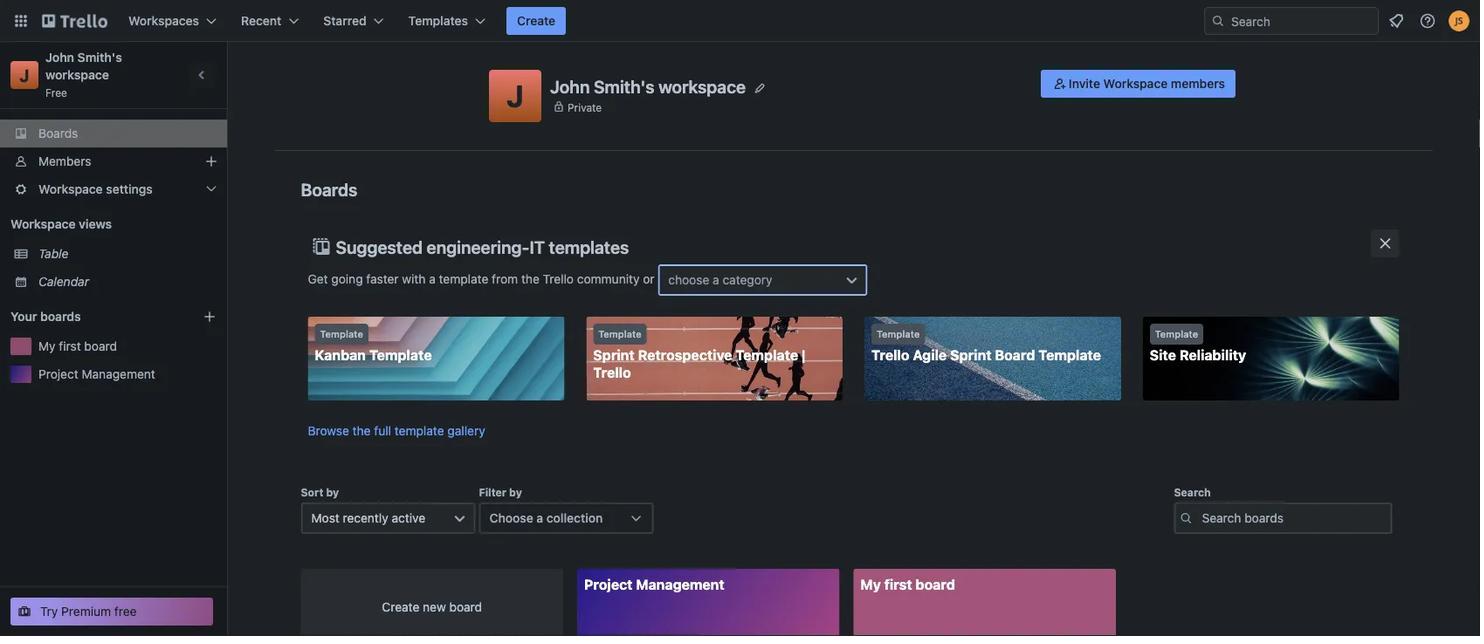 Task type: vqa. For each thing, say whether or not it's contained in the screenshot.
the bottom Boards
yes



Task type: describe. For each thing, give the bounding box(es) containing it.
category
[[723, 273, 773, 287]]

Search field
[[1225, 8, 1378, 34]]

john for john smith's workspace
[[550, 76, 590, 97]]

0 horizontal spatial my first board
[[38, 339, 117, 354]]

0 horizontal spatial first
[[59, 339, 81, 354]]

templates
[[408, 14, 468, 28]]

faster
[[366, 272, 399, 286]]

try
[[40, 605, 58, 619]]

back to home image
[[42, 7, 107, 35]]

recent
[[241, 14, 281, 28]]

your boards with 2 items element
[[10, 307, 176, 328]]

going
[[331, 272, 363, 286]]

1 vertical spatial board
[[916, 577, 955, 593]]

workspace for john smith's workspace free
[[45, 68, 109, 82]]

community
[[577, 272, 640, 286]]

templates
[[549, 237, 629, 257]]

boards link
[[0, 120, 227, 148]]

1 horizontal spatial project management link
[[577, 569, 840, 637]]

members
[[38, 154, 91, 169]]

table link
[[38, 245, 217, 263]]

try premium free
[[40, 605, 137, 619]]

sprint inside the 'template sprint retrospective template | trello'
[[593, 347, 635, 364]]

workspace inside 'button'
[[1104, 76, 1168, 91]]

template right the board
[[1039, 347, 1101, 364]]

choose a category
[[668, 273, 773, 287]]

0 vertical spatial project management
[[38, 367, 155, 382]]

templates button
[[398, 7, 496, 35]]

template up kanban
[[320, 329, 363, 340]]

workspace settings
[[38, 182, 153, 197]]

sort by
[[301, 486, 339, 499]]

browse the full template gallery link
[[308, 424, 485, 438]]

browse
[[308, 424, 349, 438]]

it
[[530, 237, 545, 257]]

invite workspace members button
[[1041, 70, 1236, 98]]

workspace for john smith's workspace
[[659, 76, 746, 97]]

filter by
[[479, 486, 522, 499]]

by for sort by
[[326, 486, 339, 499]]

1 horizontal spatial board
[[449, 600, 482, 615]]

choose
[[490, 511, 533, 526]]

trello inside template trello agile sprint board template
[[872, 347, 910, 364]]

your
[[10, 310, 37, 324]]

1 vertical spatial template
[[395, 424, 444, 438]]

1 horizontal spatial the
[[521, 272, 540, 286]]

premium
[[61, 605, 111, 619]]

template site reliability
[[1150, 329, 1246, 364]]

workspace views
[[10, 217, 112, 231]]

most recently active
[[311, 511, 425, 526]]

engineering-
[[427, 237, 530, 257]]

template right kanban
[[369, 347, 432, 364]]

search image
[[1211, 14, 1225, 28]]

starred button
[[313, 7, 394, 35]]

gallery
[[447, 424, 485, 438]]

private
[[568, 101, 602, 113]]

john smith's workspace link
[[45, 50, 125, 82]]

john smith (johnsmith38824343) image
[[1449, 10, 1470, 31]]

template kanban template
[[315, 329, 432, 364]]

workspaces
[[128, 14, 199, 28]]

with
[[402, 272, 426, 286]]

sm image
[[1051, 75, 1069, 93]]

a for choose a category
[[713, 273, 719, 287]]

kanban
[[315, 347, 366, 364]]

1 vertical spatial project management
[[584, 577, 725, 593]]

j link
[[10, 61, 38, 89]]

settings
[[106, 182, 153, 197]]

boards
[[40, 310, 81, 324]]

sprint inside template trello agile sprint board template
[[950, 347, 992, 364]]

active
[[392, 511, 425, 526]]

j for j button
[[507, 78, 524, 114]]

get going faster with a template from the trello community or
[[308, 272, 658, 286]]

most
[[311, 511, 340, 526]]

1 horizontal spatial first
[[884, 577, 912, 593]]

workspace for settings
[[38, 182, 103, 197]]

full
[[374, 424, 391, 438]]

template down community at top left
[[598, 329, 642, 340]]

browse the full template gallery
[[308, 424, 485, 438]]

starred
[[323, 14, 367, 28]]

invite workspace members
[[1069, 76, 1225, 91]]

create for create new board
[[382, 600, 420, 615]]

create new board
[[382, 600, 482, 615]]

sort
[[301, 486, 323, 499]]



Task type: locate. For each thing, give the bounding box(es) containing it.
members link
[[0, 148, 227, 176]]

smith's up private
[[594, 76, 655, 97]]

my
[[38, 339, 55, 354], [861, 577, 881, 593]]

john
[[45, 50, 74, 65], [550, 76, 590, 97]]

board
[[995, 347, 1035, 364]]

collection
[[547, 511, 603, 526]]

workspace down members
[[38, 182, 103, 197]]

0 horizontal spatial project management link
[[38, 366, 217, 383]]

create left new
[[382, 600, 420, 615]]

a for choose a collection
[[537, 511, 543, 526]]

0 horizontal spatial by
[[326, 486, 339, 499]]

0 horizontal spatial management
[[82, 367, 155, 382]]

workspaces button
[[118, 7, 227, 35]]

1 horizontal spatial trello
[[593, 365, 631, 381]]

views
[[79, 217, 112, 231]]

2 sprint from the left
[[950, 347, 992, 364]]

1 horizontal spatial create
[[517, 14, 556, 28]]

create button
[[507, 7, 566, 35]]

0 horizontal spatial the
[[353, 424, 371, 438]]

j left private
[[507, 78, 524, 114]]

smith's down back to home image
[[77, 50, 122, 65]]

1 horizontal spatial a
[[537, 511, 543, 526]]

the left the full in the left of the page
[[353, 424, 371, 438]]

0 vertical spatial trello
[[543, 272, 574, 286]]

filter
[[479, 486, 507, 499]]

0 vertical spatial boards
[[38, 126, 78, 141]]

new
[[423, 600, 446, 615]]

members
[[1171, 76, 1225, 91]]

|
[[802, 347, 806, 364]]

the
[[521, 272, 540, 286], [353, 424, 371, 438]]

workspace up table at left top
[[10, 217, 76, 231]]

2 by from the left
[[509, 486, 522, 499]]

get
[[308, 272, 328, 286]]

0 vertical spatial project
[[38, 367, 78, 382]]

john smith's workspace free
[[45, 50, 125, 99]]

0 horizontal spatial board
[[84, 339, 117, 354]]

0 vertical spatial smith's
[[77, 50, 122, 65]]

workspace
[[45, 68, 109, 82], [659, 76, 746, 97]]

0 vertical spatial john
[[45, 50, 74, 65]]

0 horizontal spatial project management
[[38, 367, 155, 382]]

0 horizontal spatial workspace
[[45, 68, 109, 82]]

free
[[45, 86, 67, 99]]

try premium free button
[[10, 598, 213, 626]]

suggested engineering-it templates
[[336, 237, 629, 257]]

john inside 'john smith's workspace free'
[[45, 50, 74, 65]]

boards
[[38, 126, 78, 141], [301, 179, 357, 200]]

0 horizontal spatial my
[[38, 339, 55, 354]]

1 horizontal spatial my first board link
[[854, 569, 1116, 637]]

0 horizontal spatial my first board link
[[38, 338, 217, 355]]

john up free
[[45, 50, 74, 65]]

by right filter
[[509, 486, 522, 499]]

0 vertical spatial management
[[82, 367, 155, 382]]

1 vertical spatial project
[[584, 577, 633, 593]]

the right from
[[521, 272, 540, 286]]

1 vertical spatial project management link
[[577, 569, 840, 637]]

0 horizontal spatial trello
[[543, 272, 574, 286]]

choose a collection
[[490, 511, 603, 526]]

a right with
[[429, 272, 436, 286]]

choose
[[668, 273, 709, 287]]

0 horizontal spatial create
[[382, 600, 420, 615]]

0 horizontal spatial a
[[429, 272, 436, 286]]

smith's
[[77, 50, 122, 65], [594, 76, 655, 97]]

1 vertical spatial my first board link
[[854, 569, 1116, 637]]

workspace settings button
[[0, 176, 227, 203]]

1 vertical spatial workspace
[[38, 182, 103, 197]]

sprint right agile at the bottom right
[[950, 347, 992, 364]]

1 vertical spatial create
[[382, 600, 420, 615]]

template left |
[[736, 347, 798, 364]]

sprint left retrospective
[[593, 347, 635, 364]]

first
[[59, 339, 81, 354], [884, 577, 912, 593]]

sprint
[[593, 347, 635, 364], [950, 347, 992, 364]]

1 horizontal spatial smith's
[[594, 76, 655, 97]]

0 horizontal spatial smith's
[[77, 50, 122, 65]]

0 vertical spatial my first board link
[[38, 338, 217, 355]]

j left 'john smith's workspace free'
[[19, 65, 29, 85]]

0 vertical spatial template
[[439, 272, 488, 286]]

1 horizontal spatial project management
[[584, 577, 725, 593]]

workspace up free
[[45, 68, 109, 82]]

recent button
[[231, 7, 309, 35]]

john for john smith's workspace free
[[45, 50, 74, 65]]

1 horizontal spatial john
[[550, 76, 590, 97]]

j inside button
[[507, 78, 524, 114]]

or
[[643, 272, 655, 286]]

john smith's workspace
[[550, 76, 746, 97]]

your boards
[[10, 310, 81, 324]]

smith's for john smith's workspace free
[[77, 50, 122, 65]]

1 vertical spatial trello
[[872, 347, 910, 364]]

project
[[38, 367, 78, 382], [584, 577, 633, 593]]

1 horizontal spatial project
[[584, 577, 633, 593]]

1 sprint from the left
[[593, 347, 635, 364]]

site
[[1150, 347, 1176, 364]]

1 horizontal spatial j
[[507, 78, 524, 114]]

add board image
[[203, 310, 217, 324]]

free
[[114, 605, 137, 619]]

my first board
[[38, 339, 117, 354], [861, 577, 955, 593]]

agile
[[913, 347, 947, 364]]

workspace navigation collapse icon image
[[190, 63, 215, 87]]

1 vertical spatial my first board
[[861, 577, 955, 593]]

2 vertical spatial board
[[449, 600, 482, 615]]

workspace right the 'invite'
[[1104, 76, 1168, 91]]

1 horizontal spatial boards
[[301, 179, 357, 200]]

workspace down primary element
[[659, 76, 746, 97]]

template down engineering-
[[439, 272, 488, 286]]

trello
[[543, 272, 574, 286], [872, 347, 910, 364], [593, 365, 631, 381]]

workspace inside popup button
[[38, 182, 103, 197]]

smith's inside 'john smith's workspace free'
[[77, 50, 122, 65]]

from
[[492, 272, 518, 286]]

1 by from the left
[[326, 486, 339, 499]]

1 horizontal spatial management
[[636, 577, 725, 593]]

my first board link
[[38, 338, 217, 355], [854, 569, 1116, 637]]

0 horizontal spatial boards
[[38, 126, 78, 141]]

open information menu image
[[1419, 12, 1437, 30]]

reliability
[[1180, 347, 1246, 364]]

create inside button
[[517, 14, 556, 28]]

john up private
[[550, 76, 590, 97]]

template right the full in the left of the page
[[395, 424, 444, 438]]

create
[[517, 14, 556, 28], [382, 600, 420, 615]]

choose a collection button
[[479, 503, 654, 534]]

0 vertical spatial create
[[517, 14, 556, 28]]

template inside template site reliability
[[1155, 329, 1198, 340]]

by
[[326, 486, 339, 499], [509, 486, 522, 499]]

2 horizontal spatial board
[[916, 577, 955, 593]]

retrospective
[[638, 347, 732, 364]]

project down boards
[[38, 367, 78, 382]]

0 horizontal spatial sprint
[[593, 347, 635, 364]]

template up agile at the bottom right
[[877, 329, 920, 340]]

trello inside the 'template sprint retrospective template | trello'
[[593, 365, 631, 381]]

create up j button
[[517, 14, 556, 28]]

calendar
[[38, 275, 89, 289]]

management
[[82, 367, 155, 382], [636, 577, 725, 593]]

by for filter by
[[509, 486, 522, 499]]

suggested
[[336, 237, 423, 257]]

1 horizontal spatial my
[[861, 577, 881, 593]]

1 vertical spatial first
[[884, 577, 912, 593]]

search
[[1174, 486, 1211, 499]]

primary element
[[0, 0, 1480, 42]]

template trello agile sprint board template
[[872, 329, 1101, 364]]

j for the j link
[[19, 65, 29, 85]]

recently
[[343, 511, 388, 526]]

2 vertical spatial trello
[[593, 365, 631, 381]]

template
[[320, 329, 363, 340], [598, 329, 642, 340], [877, 329, 920, 340], [1155, 329, 1198, 340], [369, 347, 432, 364], [736, 347, 798, 364], [1039, 347, 1101, 364]]

0 horizontal spatial john
[[45, 50, 74, 65]]

workspace
[[1104, 76, 1168, 91], [38, 182, 103, 197], [10, 217, 76, 231]]

boards up members
[[38, 126, 78, 141]]

1 vertical spatial john
[[550, 76, 590, 97]]

project management
[[38, 367, 155, 382], [584, 577, 725, 593]]

a inside button
[[537, 511, 543, 526]]

1 horizontal spatial by
[[509, 486, 522, 499]]

a
[[429, 272, 436, 286], [713, 273, 719, 287], [537, 511, 543, 526]]

0 vertical spatial my first board
[[38, 339, 117, 354]]

project management link
[[38, 366, 217, 383], [577, 569, 840, 637]]

0 vertical spatial workspace
[[1104, 76, 1168, 91]]

calendar link
[[38, 273, 217, 291]]

j
[[19, 65, 29, 85], [507, 78, 524, 114]]

boards up suggested
[[301, 179, 357, 200]]

a right the choose
[[537, 511, 543, 526]]

1 horizontal spatial sprint
[[950, 347, 992, 364]]

template sprint retrospective template | trello
[[593, 329, 806, 381]]

1 vertical spatial boards
[[301, 179, 357, 200]]

1 vertical spatial smith's
[[594, 76, 655, 97]]

1 vertical spatial my
[[861, 577, 881, 593]]

0 horizontal spatial project
[[38, 367, 78, 382]]

0 vertical spatial the
[[521, 272, 540, 286]]

0 notifications image
[[1386, 10, 1407, 31]]

project down collection
[[584, 577, 633, 593]]

2 horizontal spatial a
[[713, 273, 719, 287]]

by right sort
[[326, 486, 339, 499]]

1 vertical spatial the
[[353, 424, 371, 438]]

table
[[38, 247, 69, 261]]

1 horizontal spatial workspace
[[659, 76, 746, 97]]

1 horizontal spatial my first board
[[861, 577, 955, 593]]

2 vertical spatial workspace
[[10, 217, 76, 231]]

template up site
[[1155, 329, 1198, 340]]

Search text field
[[1174, 503, 1393, 534]]

workspace inside 'john smith's workspace free'
[[45, 68, 109, 82]]

0 vertical spatial board
[[84, 339, 117, 354]]

smith's for john smith's workspace
[[594, 76, 655, 97]]

2 horizontal spatial trello
[[872, 347, 910, 364]]

0 vertical spatial my
[[38, 339, 55, 354]]

0 horizontal spatial j
[[19, 65, 29, 85]]

j button
[[489, 70, 541, 122]]

1 vertical spatial management
[[636, 577, 725, 593]]

invite
[[1069, 76, 1100, 91]]

0 vertical spatial project management link
[[38, 366, 217, 383]]

0 vertical spatial first
[[59, 339, 81, 354]]

board
[[84, 339, 117, 354], [916, 577, 955, 593], [449, 600, 482, 615]]

workspace for views
[[10, 217, 76, 231]]

template
[[439, 272, 488, 286], [395, 424, 444, 438]]

create for create
[[517, 14, 556, 28]]

a right choose
[[713, 273, 719, 287]]



